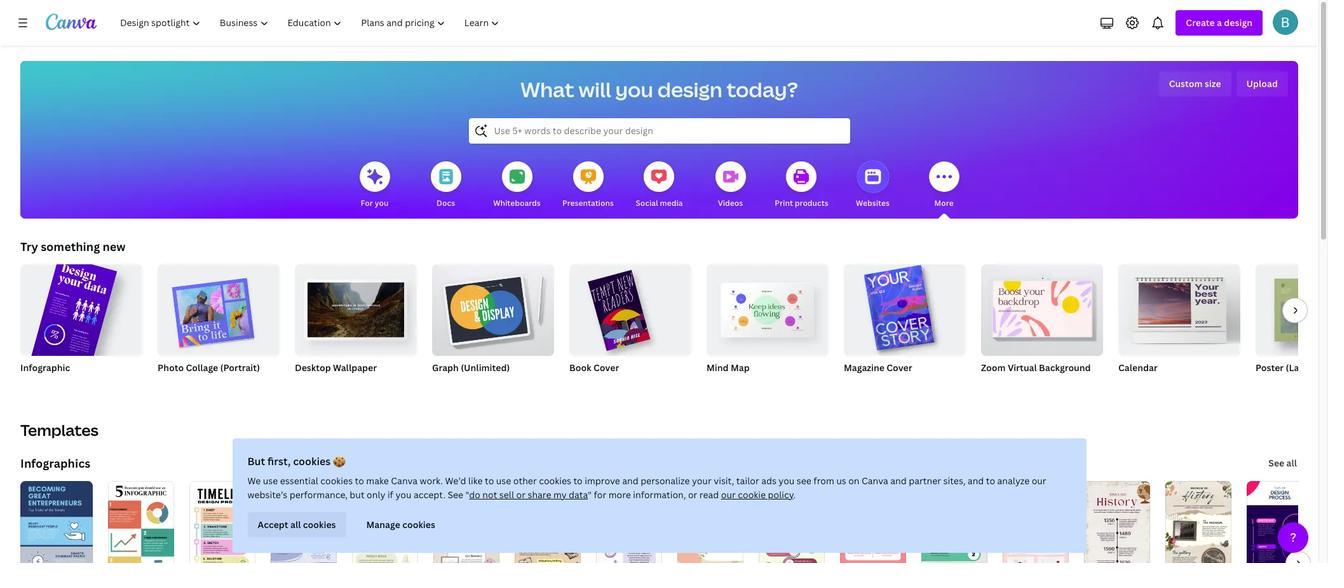 Task type: vqa. For each thing, say whether or not it's contained in the screenshot.
Upload, store and organize your videos Add videos to use in your designs or organize them using folders. Get started by uploading from your device or importing from other apps. on the bottom
no



Task type: describe. For each thing, give the bounding box(es) containing it.
manage
[[366, 519, 400, 531]]

videos
[[718, 198, 743, 208]]

print
[[775, 198, 793, 208]]

accept.
[[414, 489, 446, 501]]

group for poster (landscap
[[1256, 264, 1328, 356]]

mind
[[707, 362, 729, 374]]

top level navigation element
[[112, 10, 511, 36]]

what
[[521, 76, 575, 103]]

wallpaper
[[333, 362, 377, 374]]

but first, cookies 🍪
[[248, 454, 346, 468]]

whiteboards
[[493, 198, 541, 208]]

1 to from the left
[[355, 475, 364, 487]]

social
[[636, 198, 658, 208]]

all for see
[[1287, 457, 1297, 469]]

more
[[934, 198, 954, 208]]

docs button
[[431, 153, 461, 219]]

work.
[[420, 475, 443, 487]]

1 or from the left
[[516, 489, 526, 501]]

not
[[483, 489, 497, 501]]

×
[[169, 378, 173, 389]]

docs
[[437, 198, 455, 208]]

do not sell or share my data " for more information, or read our cookie policy .
[[469, 489, 796, 501]]

group for calendar
[[1119, 259, 1241, 356]]

collage
[[186, 362, 218, 374]]

1 canva from the left
[[391, 475, 418, 487]]

today?
[[727, 76, 798, 103]]

(unlimited)
[[461, 362, 510, 374]]

3 to from the left
[[574, 475, 583, 487]]

magazine
[[844, 362, 885, 374]]

make
[[366, 475, 389, 487]]

30
[[174, 378, 184, 389]]

social media button
[[636, 153, 683, 219]]

virtual
[[1008, 362, 1037, 374]]

but first, cookies 🍪 dialog
[[232, 439, 1086, 553]]

cookies down 🍪
[[320, 475, 353, 487]]

more
[[609, 489, 631, 501]]

size
[[1205, 78, 1221, 90]]

infographics link
[[20, 456, 90, 471]]

only
[[367, 489, 385, 501]]

presentations
[[562, 198, 614, 208]]

media
[[660, 198, 683, 208]]

group for graph (unlimited)
[[432, 259, 554, 356]]

you inside button
[[375, 198, 389, 208]]

cookies inside accept all cookies button
[[303, 519, 336, 531]]

desktop wallpaper
[[295, 362, 377, 374]]

sell
[[499, 489, 514, 501]]

infographic group
[[19, 255, 142, 417]]

group for magazine cover
[[844, 259, 966, 356]]

social media
[[636, 198, 683, 208]]

we'd
[[445, 475, 466, 487]]

group for photo collage (portrait)
[[158, 259, 280, 356]]

more button
[[929, 153, 959, 219]]

🍪
[[333, 454, 346, 468]]

you up policy on the right
[[779, 475, 795, 487]]

2 and from the left
[[891, 475, 907, 487]]

try something new
[[20, 239, 126, 254]]

graph (unlimited)
[[432, 362, 510, 374]]

cookies up my
[[539, 475, 571, 487]]

design inside dropdown button
[[1224, 17, 1253, 29]]

1 vertical spatial our
[[721, 489, 736, 501]]

templates
[[20, 419, 99, 440]]

analyze
[[997, 475, 1030, 487]]

map
[[731, 362, 750, 374]]

performance,
[[290, 489, 348, 501]]

group for zoom virtual background
[[981, 259, 1103, 356]]

you right will
[[615, 76, 653, 103]]

for
[[361, 198, 373, 208]]

policy
[[768, 489, 794, 501]]

mind map group
[[707, 259, 829, 390]]

1 and from the left
[[622, 475, 639, 487]]

brad klo image
[[1273, 10, 1298, 35]]

graph (unlimited) group
[[432, 259, 554, 390]]

calendar
[[1119, 362, 1158, 374]]

from
[[814, 475, 834, 487]]

sites,
[[943, 475, 966, 487]]

accept
[[258, 519, 288, 531]]

on
[[849, 475, 860, 487]]

(landscap
[[1286, 362, 1328, 374]]

see
[[797, 475, 812, 487]]

websites
[[856, 198, 890, 208]]

if
[[388, 489, 393, 501]]

group for infographic
[[19, 255, 142, 417]]

zoom virtual background
[[981, 362, 1091, 374]]

zoom
[[981, 362, 1006, 374]]

you right if at the left of page
[[396, 489, 411, 501]]

cover for book cover
[[594, 362, 619, 374]]

all for accept
[[290, 519, 301, 531]]

my
[[554, 489, 567, 501]]

first,
[[268, 454, 291, 468]]

(portrait)
[[220, 362, 260, 374]]

something
[[41, 239, 100, 254]]

tailor
[[737, 475, 759, 487]]

websites button
[[856, 153, 890, 219]]



Task type: locate. For each thing, give the bounding box(es) containing it.
and right sites,
[[968, 475, 984, 487]]

you right for
[[375, 198, 389, 208]]

partner
[[909, 475, 941, 487]]

2 or from the left
[[688, 489, 697, 501]]

personalize
[[641, 475, 690, 487]]

and up do not sell or share my data " for more information, or read our cookie policy .
[[622, 475, 639, 487]]

ads
[[761, 475, 777, 487]]

0 horizontal spatial "
[[466, 489, 469, 501]]

desktop
[[295, 362, 331, 374]]

other
[[513, 475, 537, 487]]

to up but
[[355, 475, 364, 487]]

do
[[469, 489, 480, 501]]

all
[[1287, 457, 1297, 469], [290, 519, 301, 531]]

20
[[158, 378, 167, 389]]

see inside we use essential cookies to make canva work. we'd like to use other cookies to improve and personalize your visit, tailor ads you see from us on canva and partner sites, and to analyze our website's performance, but only if you accept. see "
[[448, 489, 463, 501]]

improve
[[585, 475, 620, 487]]

use up sell
[[496, 475, 511, 487]]

" inside we use essential cookies to make canva work. we'd like to use other cookies to improve and personalize your visit, tailor ads you see from us on canva and partner sites, and to analyze our website's performance, but only if you accept. see "
[[466, 489, 469, 501]]

group for mind map
[[707, 259, 829, 356]]

1 horizontal spatial use
[[496, 475, 511, 487]]

upload
[[1247, 78, 1278, 90]]

cookies down "accept." at the bottom of the page
[[402, 519, 435, 531]]

0 vertical spatial all
[[1287, 457, 1297, 469]]

our down visit,
[[721, 489, 736, 501]]

0 horizontal spatial use
[[263, 475, 278, 487]]

2 to from the left
[[485, 475, 494, 487]]

0 horizontal spatial see
[[448, 489, 463, 501]]

0 horizontal spatial our
[[721, 489, 736, 501]]

manage cookies
[[366, 519, 435, 531]]

cookie
[[738, 489, 766, 501]]

None search field
[[469, 118, 850, 144]]

print products
[[775, 198, 829, 208]]

1 horizontal spatial see
[[1269, 457, 1285, 469]]

videos button
[[715, 153, 746, 219]]

cover right book
[[594, 362, 619, 374]]

custom size
[[1169, 78, 1221, 90]]

for
[[594, 489, 606, 501]]

group
[[19, 255, 142, 417], [158, 259, 280, 356], [295, 259, 417, 356], [432, 259, 554, 356], [569, 259, 691, 356], [707, 259, 829, 356], [844, 259, 966, 356], [981, 259, 1103, 356], [1119, 259, 1241, 356], [1256, 264, 1328, 356]]

1 vertical spatial all
[[290, 519, 301, 531]]

0 vertical spatial design
[[1224, 17, 1253, 29]]

and
[[622, 475, 639, 487], [891, 475, 907, 487], [968, 475, 984, 487]]

1 use from the left
[[263, 475, 278, 487]]

2 cover from the left
[[887, 362, 912, 374]]

0 horizontal spatial or
[[516, 489, 526, 501]]

infographics
[[20, 456, 90, 471]]

our cookie policy link
[[721, 489, 794, 501]]

and left partner
[[891, 475, 907, 487]]

1 horizontal spatial and
[[891, 475, 907, 487]]

" down like
[[466, 489, 469, 501]]

use
[[263, 475, 278, 487], [496, 475, 511, 487]]

2 use from the left
[[496, 475, 511, 487]]

book cover group
[[569, 259, 691, 390]]

1 cover from the left
[[594, 362, 619, 374]]

Search search field
[[494, 119, 825, 143]]

group for book cover
[[569, 259, 691, 356]]

our inside we use essential cookies to make canva work. we'd like to use other cookies to improve and personalize your visit, tailor ads you see from us on canva and partner sites, and to analyze our website's performance, but only if you accept. see "
[[1032, 475, 1047, 487]]

3 and from the left
[[968, 475, 984, 487]]

for you
[[361, 198, 389, 208]]

accept all cookies
[[258, 519, 336, 531]]

1 horizontal spatial canva
[[862, 475, 888, 487]]

to up data
[[574, 475, 583, 487]]

cookies down performance,
[[303, 519, 336, 531]]

upload button
[[1236, 71, 1288, 97]]

products
[[795, 198, 829, 208]]

see all link
[[1267, 451, 1298, 476]]

photo collage (portrait) 20 × 30 cm
[[158, 362, 260, 389]]

will
[[579, 76, 611, 103]]

canva up if at the left of page
[[391, 475, 418, 487]]

to
[[355, 475, 364, 487], [485, 475, 494, 487], [574, 475, 583, 487], [986, 475, 995, 487]]

design up search search box
[[658, 76, 723, 103]]

"
[[466, 489, 469, 501], [588, 489, 592, 501]]

1 horizontal spatial our
[[1032, 475, 1047, 487]]

cm
[[186, 378, 197, 389]]

to right like
[[485, 475, 494, 487]]

to left analyze
[[986, 475, 995, 487]]

whiteboards button
[[493, 153, 541, 219]]

see all
[[1269, 457, 1297, 469]]

background
[[1039, 362, 1091, 374]]

0 horizontal spatial design
[[658, 76, 723, 103]]

1 horizontal spatial or
[[688, 489, 697, 501]]

or left the "read"
[[688, 489, 697, 501]]

try
[[20, 239, 38, 254]]

book cover
[[569, 362, 619, 374]]

0 horizontal spatial canva
[[391, 475, 418, 487]]

our
[[1032, 475, 1047, 487], [721, 489, 736, 501]]

cover for magazine cover
[[887, 362, 912, 374]]

magazine cover
[[844, 362, 912, 374]]

0 horizontal spatial and
[[622, 475, 639, 487]]

information,
[[633, 489, 686, 501]]

presentations button
[[562, 153, 614, 219]]

share
[[528, 489, 551, 501]]

4 to from the left
[[986, 475, 995, 487]]

1 " from the left
[[466, 489, 469, 501]]

1 horizontal spatial design
[[1224, 17, 1253, 29]]

zoom virtual background group
[[981, 259, 1103, 390]]

a
[[1217, 17, 1222, 29]]

photo
[[158, 362, 184, 374]]

create
[[1186, 17, 1215, 29]]

but
[[350, 489, 365, 501]]

essential
[[280, 475, 318, 487]]

1 vertical spatial design
[[658, 76, 723, 103]]

0 horizontal spatial all
[[290, 519, 301, 531]]

2 " from the left
[[588, 489, 592, 501]]

cookies up essential at left
[[293, 454, 331, 468]]

2 canva from the left
[[862, 475, 888, 487]]

" left for
[[588, 489, 592, 501]]

create a design
[[1186, 17, 1253, 29]]

custom
[[1169, 78, 1203, 90]]

1 vertical spatial see
[[448, 489, 463, 501]]

graph
[[432, 362, 459, 374]]

print products button
[[775, 153, 829, 219]]

1 horizontal spatial "
[[588, 489, 592, 501]]

desktop wallpaper group
[[295, 259, 417, 390]]

photo collage (portrait) group
[[158, 259, 280, 390]]

0 vertical spatial see
[[1269, 457, 1285, 469]]

we
[[248, 475, 261, 487]]

custom size button
[[1159, 71, 1231, 97]]

design right a
[[1224, 17, 1253, 29]]

all inside see all link
[[1287, 457, 1297, 469]]

cookies inside manage cookies button
[[402, 519, 435, 531]]

cover
[[594, 362, 619, 374], [887, 362, 912, 374]]

magazine cover group
[[844, 259, 966, 390]]

canva right on
[[862, 475, 888, 487]]

like
[[468, 475, 483, 487]]

calendar group
[[1119, 259, 1241, 390]]

cover right the magazine
[[887, 362, 912, 374]]

we use essential cookies to make canva work. we'd like to use other cookies to improve and personalize your visit, tailor ads you see from us on canva and partner sites, and to analyze our website's performance, but only if you accept. see "
[[248, 475, 1047, 501]]

1 horizontal spatial cover
[[887, 362, 912, 374]]

do not sell or share my data link
[[469, 489, 588, 501]]

0 horizontal spatial cover
[[594, 362, 619, 374]]

use up website's
[[263, 475, 278, 487]]

.
[[794, 489, 796, 501]]

all inside accept all cookies button
[[290, 519, 301, 531]]

2 horizontal spatial and
[[968, 475, 984, 487]]

or right sell
[[516, 489, 526, 501]]

what will you design today?
[[521, 76, 798, 103]]

1 horizontal spatial all
[[1287, 457, 1297, 469]]

or
[[516, 489, 526, 501], [688, 489, 697, 501]]

us
[[837, 475, 846, 487]]

see
[[1269, 457, 1285, 469], [448, 489, 463, 501]]

0 vertical spatial our
[[1032, 475, 1047, 487]]

your
[[692, 475, 712, 487]]

poster (landscape - 24 × 18 in) group
[[1256, 264, 1328, 390]]

create a design button
[[1176, 10, 1263, 36]]

our right analyze
[[1032, 475, 1047, 487]]

mind map
[[707, 362, 750, 374]]

group for desktop wallpaper
[[295, 259, 417, 356]]



